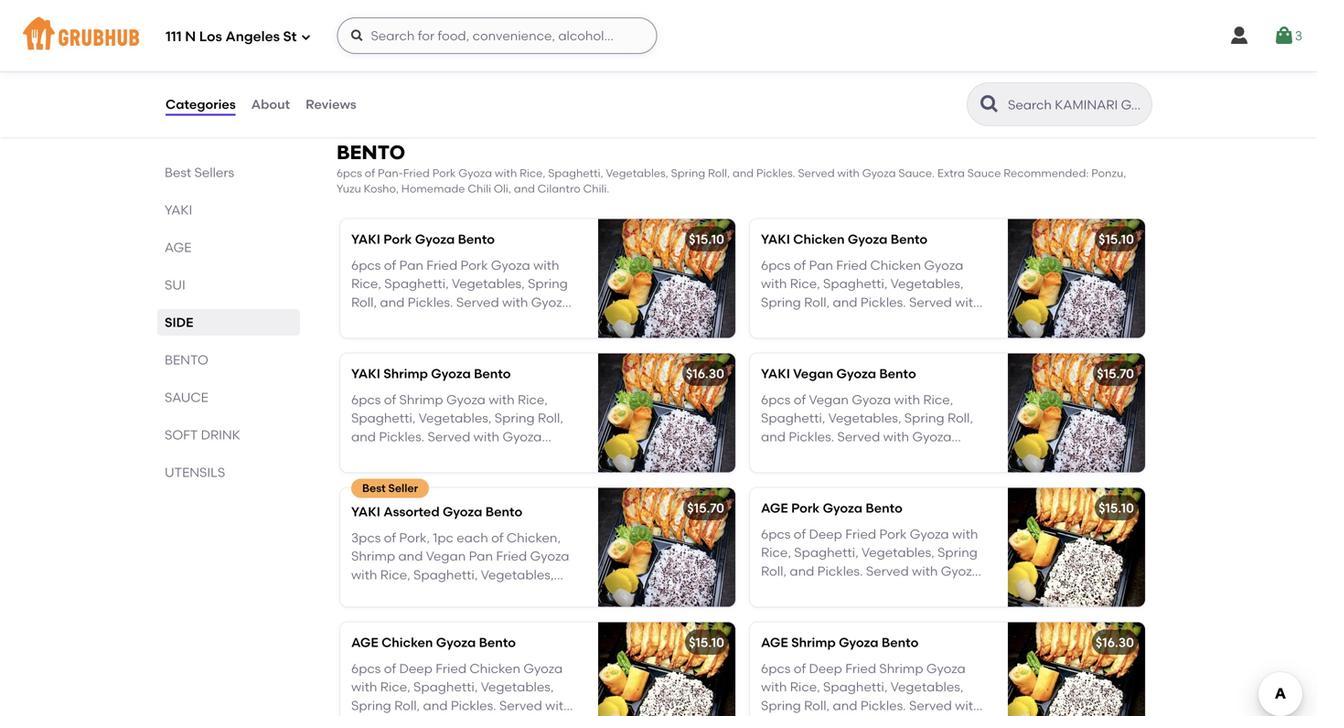Task type: describe. For each thing, give the bounding box(es) containing it.
soft drink tab
[[165, 425, 293, 445]]

search icon image
[[979, 93, 1001, 115]]

side
[[165, 315, 193, 330]]

yaki chicken gyoza bento image
[[1008, 219, 1145, 338]]

gyoza for age shrimp gyoza bento
[[839, 635, 879, 650]]

age chicken gyoza bento
[[351, 635, 516, 650]]

0 horizontal spatial $15.70
[[687, 500, 724, 516]]

yaki chicken gyoza bento
[[761, 232, 928, 247]]

assorted
[[383, 504, 440, 520]]

edamame
[[351, 33, 416, 49]]

soft
[[165, 427, 198, 443]]

pork inside bento 6pcs of pan-fried pork gyoza with rice, spaghetti, vegetables, spring roll, and pickles. served with gyoza sauce.  extra sauce recommended: ponzu, yuzu kosho, homemade chili oli, and cilantro chili.
[[432, 166, 456, 180]]

chicken for age
[[381, 635, 433, 650]]

age for age pork gyoza bento
[[761, 500, 788, 516]]

fried
[[403, 166, 430, 180]]

best sellers tab
[[165, 163, 293, 182]]

categories button
[[165, 71, 237, 137]]

3 button
[[1273, 19, 1302, 52]]

gyoza for yaki assorted gyoza bento
[[443, 504, 482, 520]]

of
[[365, 166, 375, 180]]

yaki shrimp gyoza bento image
[[598, 354, 735, 473]]

$15.10 for age chicken gyoza bento
[[689, 635, 724, 650]]

bento for yaki pork gyoza bento
[[458, 232, 495, 247]]

gyoza for yaki pork gyoza bento
[[415, 232, 455, 247]]

bento for age pork gyoza bento
[[866, 500, 903, 516]]

about button
[[250, 71, 291, 137]]

$15.10 for age pork gyoza bento
[[1099, 500, 1134, 516]]

0 horizontal spatial svg image
[[300, 32, 311, 43]]

1 horizontal spatial svg image
[[701, 68, 723, 90]]

age pork gyoza bento
[[761, 500, 903, 516]]

st
[[283, 28, 297, 45]]

spring
[[671, 166, 705, 180]]

0 horizontal spatial and
[[514, 182, 535, 195]]

bento for yaki vegan gyoza bento
[[879, 366, 916, 382]]

$15.10 for yaki chicken gyoza bento
[[1099, 232, 1134, 247]]

chicken for yaki
[[793, 232, 845, 247]]

categories
[[166, 96, 236, 112]]

0 horizontal spatial svg image
[[350, 28, 364, 43]]

reviews
[[306, 96, 357, 112]]

Search for food, convenience, alcohol... search field
[[337, 17, 657, 54]]

utensils tab
[[165, 463, 293, 482]]

yaki pork gyoza bento
[[351, 232, 495, 247]]

age for age shrimp gyoza bento
[[761, 635, 788, 650]]

age for age chicken gyoza bento
[[351, 635, 378, 650]]

gyoza for age pork gyoza bento
[[823, 500, 863, 516]]

salted
[[351, 59, 391, 75]]

seller
[[388, 482, 418, 495]]

yaki for yaki vegan gyoza bento
[[761, 366, 790, 382]]

age pork gyoza bento image
[[1008, 488, 1145, 607]]

111
[[166, 28, 182, 45]]

vegan
[[793, 366, 833, 382]]

los
[[199, 28, 222, 45]]

yaki vegan gyoza bento image
[[1008, 354, 1145, 473]]

bento for yaki assorted gyoza bento
[[485, 504, 522, 520]]

side tab
[[165, 313, 293, 332]]

yaki assorted gyoza bento image
[[598, 488, 735, 607]]

sauce
[[967, 166, 1001, 180]]

ponzu,
[[1091, 166, 1126, 180]]

svg image inside 3 button
[[1273, 25, 1295, 47]]

served
[[798, 166, 835, 180]]

1 horizontal spatial svg image
[[1228, 25, 1250, 47]]

bento for bento
[[165, 352, 208, 368]]

best for best seller
[[362, 482, 386, 495]]

sellers
[[194, 165, 234, 180]]

bento for bento 6pcs of pan-fried pork gyoza with rice, spaghetti, vegetables, spring roll, and pickles. served with gyoza sauce.  extra sauce recommended: ponzu, yuzu kosho, homemade chili oli, and cilantro chili.
[[337, 141, 405, 164]]

sui
[[165, 277, 185, 293]]



Task type: locate. For each thing, give the bounding box(es) containing it.
$15.70
[[1097, 366, 1134, 382], [687, 500, 724, 516]]

0 vertical spatial chicken
[[793, 232, 845, 247]]

bento for age chicken gyoza bento
[[479, 635, 516, 650]]

1 horizontal spatial best
[[362, 482, 386, 495]]

1 vertical spatial best
[[362, 482, 386, 495]]

1 horizontal spatial bento
[[337, 141, 405, 164]]

0 vertical spatial $16.30
[[686, 366, 724, 382]]

gyoza for yaki vegan gyoza bento
[[836, 366, 876, 382]]

and right the 'roll,'
[[733, 166, 754, 180]]

2 horizontal spatial pork
[[791, 500, 820, 516]]

bento up sauce
[[165, 352, 208, 368]]

1 vertical spatial pork
[[383, 232, 412, 247]]

bento 6pcs of pan-fried pork gyoza with rice, spaghetti, vegetables, spring roll, and pickles. served with gyoza sauce.  extra sauce recommended: ponzu, yuzu kosho, homemade chili oli, and cilantro chili.
[[337, 141, 1126, 195]]

2 with from the left
[[837, 166, 860, 180]]

0 horizontal spatial shrimp
[[383, 366, 428, 382]]

yaki for yaki assorted gyoza bento
[[351, 504, 380, 520]]

sauce
[[165, 390, 208, 405]]

shrimp for age
[[791, 635, 836, 650]]

Search KAMINARI GYOZA search field
[[1006, 96, 1146, 113]]

0 horizontal spatial chicken
[[381, 635, 433, 650]]

bento for yaki chicken gyoza bento
[[891, 232, 928, 247]]

1 with from the left
[[495, 166, 517, 180]]

best
[[165, 165, 191, 180], [362, 482, 386, 495]]

recommended:
[[1004, 166, 1089, 180]]

age chicken gyoza bento image
[[598, 623, 735, 716]]

0 vertical spatial best
[[165, 165, 191, 180]]

3
[[1295, 28, 1302, 43]]

0 vertical spatial shrimp
[[383, 366, 428, 382]]

best inside best sellers tab
[[165, 165, 191, 180]]

0 vertical spatial bento
[[337, 141, 405, 164]]

sauce tab
[[165, 388, 293, 407]]

0 horizontal spatial with
[[495, 166, 517, 180]]

1 horizontal spatial with
[[837, 166, 860, 180]]

0 vertical spatial and
[[733, 166, 754, 180]]

bento tab
[[165, 350, 293, 370]]

reviews button
[[305, 71, 357, 137]]

age inside tab
[[165, 240, 191, 255]]

1 horizontal spatial chicken
[[793, 232, 845, 247]]

svg image left 3 button
[[1228, 25, 1250, 47]]

yaki tab
[[165, 200, 293, 220]]

svg image
[[1273, 25, 1295, 47], [350, 28, 364, 43], [701, 68, 723, 90]]

1 vertical spatial bento
[[165, 352, 208, 368]]

$16.30 for age shrimp gyoza bento
[[1096, 635, 1134, 650]]

main navigation navigation
[[0, 0, 1317, 71]]

extra
[[937, 166, 965, 180]]

1 vertical spatial $16.30
[[1096, 635, 1134, 650]]

chili.
[[583, 182, 609, 195]]

bento for age shrimp gyoza bento
[[882, 635, 919, 650]]

angeles
[[225, 28, 280, 45]]

bento inside 'tab'
[[165, 352, 208, 368]]

kosho,
[[364, 182, 399, 195]]

6pcs
[[337, 166, 362, 180]]

shrimp for yaki
[[383, 366, 428, 382]]

with up oli,
[[495, 166, 517, 180]]

gyoza for yaki shrimp gyoza bento
[[431, 366, 471, 382]]

age shrimp gyoza bento
[[761, 635, 919, 650]]

111 n los angeles st
[[166, 28, 297, 45]]

1 vertical spatial $15.70
[[687, 500, 724, 516]]

pork for yaki pork gyoza bento
[[383, 232, 412, 247]]

2 horizontal spatial svg image
[[1273, 25, 1295, 47]]

best left the sellers
[[165, 165, 191, 180]]

utensils
[[165, 465, 225, 480]]

yaki
[[165, 202, 192, 218], [351, 232, 380, 247], [761, 232, 790, 247], [351, 366, 380, 382], [761, 366, 790, 382], [351, 504, 380, 520]]

about
[[251, 96, 290, 112]]

drink
[[201, 427, 240, 443]]

best sellers
[[165, 165, 234, 180]]

sui tab
[[165, 275, 293, 295]]

bento for yaki shrimp gyoza bento
[[474, 366, 511, 382]]

with right served
[[837, 166, 860, 180]]

with
[[495, 166, 517, 180], [837, 166, 860, 180]]

yaki for yaki pork gyoza bento
[[351, 232, 380, 247]]

yaki assorted gyoza bento
[[351, 504, 522, 520]]

yaki for yaki chicken gyoza bento
[[761, 232, 790, 247]]

1 horizontal spatial shrimp
[[791, 635, 836, 650]]

1 horizontal spatial and
[[733, 166, 754, 180]]

shrimp
[[383, 366, 428, 382], [791, 635, 836, 650]]

0 horizontal spatial best
[[165, 165, 191, 180]]

cilantro
[[538, 182, 581, 195]]

1 vertical spatial chicken
[[381, 635, 433, 650]]

bento
[[458, 232, 495, 247], [891, 232, 928, 247], [474, 366, 511, 382], [879, 366, 916, 382], [866, 500, 903, 516], [485, 504, 522, 520], [479, 635, 516, 650], [882, 635, 919, 650]]

bento up of
[[337, 141, 405, 164]]

pork for age pork gyoza bento
[[791, 500, 820, 516]]

sauce.
[[899, 166, 935, 180]]

age shrimp gyoza bento image
[[1008, 623, 1145, 716]]

0 horizontal spatial bento
[[165, 352, 208, 368]]

0 vertical spatial pork
[[432, 166, 456, 180]]

yaki vegan gyoza bento
[[761, 366, 916, 382]]

0 horizontal spatial pork
[[383, 232, 412, 247]]

$16.30 for yaki shrimp gyoza bento
[[686, 366, 724, 382]]

1 horizontal spatial $16.30
[[1096, 635, 1134, 650]]

rice,
[[520, 166, 545, 180]]

chili
[[468, 182, 491, 195]]

best for best sellers
[[165, 165, 191, 180]]

yaki for yaki shrimp gyoza bento
[[351, 366, 380, 382]]

$15.10 for yaki pork gyoza bento
[[689, 232, 724, 247]]

0 vertical spatial $15.70
[[1097, 366, 1134, 382]]

age
[[165, 240, 191, 255], [761, 500, 788, 516], [351, 635, 378, 650], [761, 635, 788, 650]]

spaghetti,
[[548, 166, 603, 180]]

pork
[[432, 166, 456, 180], [383, 232, 412, 247], [791, 500, 820, 516]]

age tab
[[165, 238, 293, 257]]

oli,
[[494, 182, 511, 195]]

yaki inside tab
[[165, 202, 192, 218]]

and
[[733, 166, 754, 180], [514, 182, 535, 195]]

n
[[185, 28, 196, 45]]

1 vertical spatial and
[[514, 182, 535, 195]]

vegetables,
[[606, 166, 668, 180]]

$16.30
[[686, 366, 724, 382], [1096, 635, 1134, 650]]

chicken
[[793, 232, 845, 247], [381, 635, 433, 650]]

1 vertical spatial shrimp
[[791, 635, 836, 650]]

yaki pork gyoza bento image
[[598, 219, 735, 338]]

gyoza for yaki chicken gyoza bento
[[848, 232, 888, 247]]

0 horizontal spatial $16.30
[[686, 366, 724, 382]]

homemade
[[401, 182, 465, 195]]

$15.10
[[689, 232, 724, 247], [1099, 232, 1134, 247], [1099, 500, 1134, 516], [689, 635, 724, 650]]

pan-
[[378, 166, 403, 180]]

bento inside bento 6pcs of pan-fried pork gyoza with rice, spaghetti, vegetables, spring roll, and pickles. served with gyoza sauce.  extra sauce recommended: ponzu, yuzu kosho, homemade chili oli, and cilantro chili.
[[337, 141, 405, 164]]

1 horizontal spatial pork
[[432, 166, 456, 180]]

yaki shrimp gyoza bento
[[351, 366, 511, 382]]

roll,
[[708, 166, 730, 180]]

best left seller
[[362, 482, 386, 495]]

soft drink
[[165, 427, 240, 443]]

1 horizontal spatial $15.70
[[1097, 366, 1134, 382]]

gyoza for age chicken gyoza bento
[[436, 635, 476, 650]]

svg image right st
[[300, 32, 311, 43]]

pickles.
[[756, 166, 795, 180]]

best seller
[[362, 482, 418, 495]]

gyoza
[[459, 166, 492, 180], [862, 166, 896, 180], [415, 232, 455, 247], [848, 232, 888, 247], [431, 366, 471, 382], [836, 366, 876, 382], [823, 500, 863, 516], [443, 504, 482, 520], [436, 635, 476, 650], [839, 635, 879, 650]]

and down rice,
[[514, 182, 535, 195]]

bento
[[337, 141, 405, 164], [165, 352, 208, 368]]

2 vertical spatial pork
[[791, 500, 820, 516]]

yuzu
[[337, 182, 361, 195]]

svg image
[[1228, 25, 1250, 47], [300, 32, 311, 43]]



Task type: vqa. For each thing, say whether or not it's contained in the screenshot.
YAKI Assorted Gyoza Bento's yaki
yes



